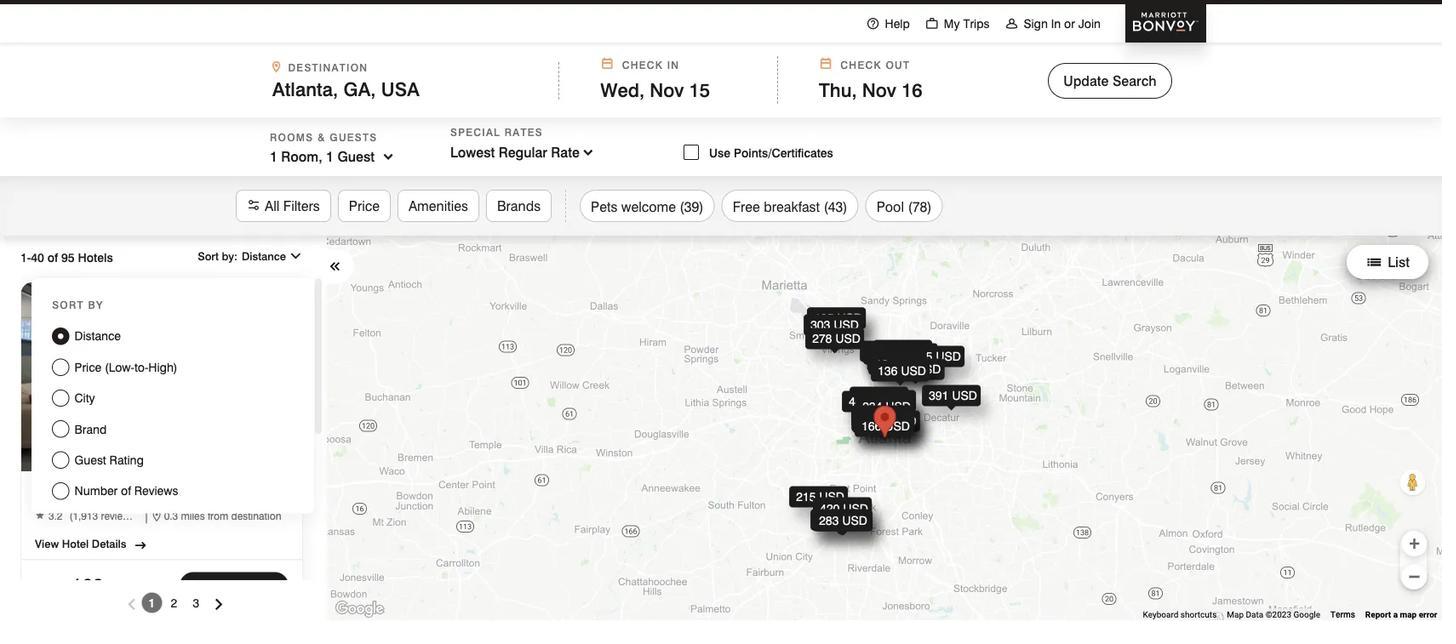 Task type: locate. For each thing, give the bounding box(es) containing it.
city menu
[[52, 390, 294, 407]]

distance menu
[[52, 328, 294, 345]]

or
[[1065, 16, 1076, 31]]

s image
[[247, 197, 261, 215]]

price right filters
[[349, 198, 380, 214]]

help
[[885, 16, 910, 31]]

thin image for sign
[[1005, 17, 1019, 30]]

brands
[[497, 198, 541, 214]]

guest rating menu
[[52, 452, 294, 469]]

rating
[[110, 453, 144, 468]]

arrow left image
[[329, 256, 346, 277]]

1 horizontal spatial thin image
[[1005, 17, 1019, 30]]

nov
[[650, 79, 684, 101]]

join
[[1079, 16, 1101, 31]]

price for price
[[349, 198, 380, 214]]

in
[[1052, 16, 1061, 31]]

distance
[[75, 329, 121, 344]]

0 horizontal spatial price
[[75, 360, 101, 375]]

check in wed, nov 15
[[601, 59, 710, 101]]

thin image left the my
[[926, 17, 939, 30]]

thin image for my
[[926, 17, 939, 30]]

0 horizontal spatial thin image
[[926, 17, 939, 30]]

guests
[[330, 132, 378, 144]]

thin image left sign at top
[[1005, 17, 1019, 30]]

price up city
[[75, 360, 101, 375]]

None search field
[[0, 43, 1443, 176]]

special rates
[[451, 126, 543, 139]]

price inside button
[[349, 198, 380, 214]]

thin image
[[926, 17, 939, 30], [1005, 17, 1019, 30]]

by
[[88, 299, 104, 312]]

pool
[[877, 198, 904, 215]]

free breakfast                 (43)
[[733, 198, 848, 215]]

brand menu
[[52, 421, 294, 438]]

none search field containing wed, nov 15
[[0, 43, 1443, 176]]

number of reviews menu
[[52, 483, 294, 500]]

thin image inside the my trips button
[[926, 17, 939, 30]]

price inside menu
[[75, 360, 101, 375]]

all filters button
[[236, 190, 331, 222]]

1 vertical spatial price
[[75, 360, 101, 375]]

2 thin image from the left
[[1005, 17, 1019, 30]]

0 vertical spatial price
[[349, 198, 380, 214]]

15
[[689, 79, 710, 101]]

thin image inside sign in or join button
[[1005, 17, 1019, 30]]

1 thin image from the left
[[926, 17, 939, 30]]

thin image
[[867, 17, 880, 30]]

brand
[[75, 422, 107, 437]]

price button
[[338, 190, 391, 222]]

(39)
[[680, 198, 704, 215]]

amenities
[[409, 198, 468, 214]]

breakfast
[[764, 198, 820, 215]]

reviews
[[134, 484, 178, 499]]

in
[[667, 59, 680, 72]]

1 horizontal spatial price
[[349, 198, 380, 214]]

pets welcome                 (39)
[[591, 198, 704, 215]]

my trips button
[[918, 0, 998, 44]]

rooms
[[270, 132, 314, 144]]

to-
[[134, 360, 148, 375]]

high)
[[148, 360, 178, 375]]

price
[[349, 198, 380, 214], [75, 360, 101, 375]]

my
[[944, 16, 960, 31]]

welcome
[[621, 198, 676, 215]]

pets
[[591, 198, 618, 215]]

free
[[733, 198, 760, 215]]

free breakfast                 (43) button
[[722, 190, 859, 222]]



Task type: vqa. For each thing, say whether or not it's contained in the screenshot.
the bottommost USD
no



Task type: describe. For each thing, give the bounding box(es) containing it.
update search
[[1064, 72, 1157, 89]]

update
[[1064, 72, 1109, 89]]

(43)
[[824, 198, 848, 215]]

all
[[265, 198, 280, 214]]

pool                 (78)
[[877, 198, 932, 215]]

(low-
[[105, 360, 134, 375]]

amenities button
[[398, 190, 479, 222]]

dropdown down image
[[580, 143, 597, 162]]

special
[[451, 126, 501, 139]]

price for price (low-to-high)
[[75, 360, 101, 375]]

sort
[[52, 299, 84, 312]]

(78)
[[908, 198, 932, 215]]

pool                 (78) button
[[866, 190, 943, 222]]

sort by
[[52, 299, 104, 312]]

&
[[318, 132, 326, 144]]

pets welcome                 (39) button
[[580, 190, 715, 222]]

wed,
[[601, 79, 645, 101]]

sign
[[1024, 16, 1048, 31]]

my trips
[[944, 16, 990, 31]]

number of reviews
[[75, 484, 178, 499]]

all filters
[[265, 198, 320, 214]]

help link
[[859, 0, 918, 44]]

guest
[[75, 453, 106, 468]]

guest rating
[[75, 453, 144, 468]]

search
[[1113, 72, 1157, 89]]

city
[[75, 391, 95, 406]]

brands button
[[486, 190, 552, 222]]

sign in or join
[[1024, 16, 1101, 31]]

number
[[75, 484, 118, 499]]

price (low-to-high) menu
[[52, 359, 294, 376]]

trips
[[964, 16, 990, 31]]

sign in or join button
[[998, 0, 1109, 44]]

check
[[622, 59, 664, 72]]

destination
[[288, 61, 368, 74]]

update search button
[[1048, 63, 1173, 99]]

of
[[121, 484, 131, 499]]

arrow left image
[[324, 256, 342, 277]]

filters
[[283, 198, 320, 214]]

rooms & guests
[[270, 132, 378, 144]]

rates
[[505, 126, 543, 139]]

price (low-to-high)
[[75, 360, 178, 375]]



